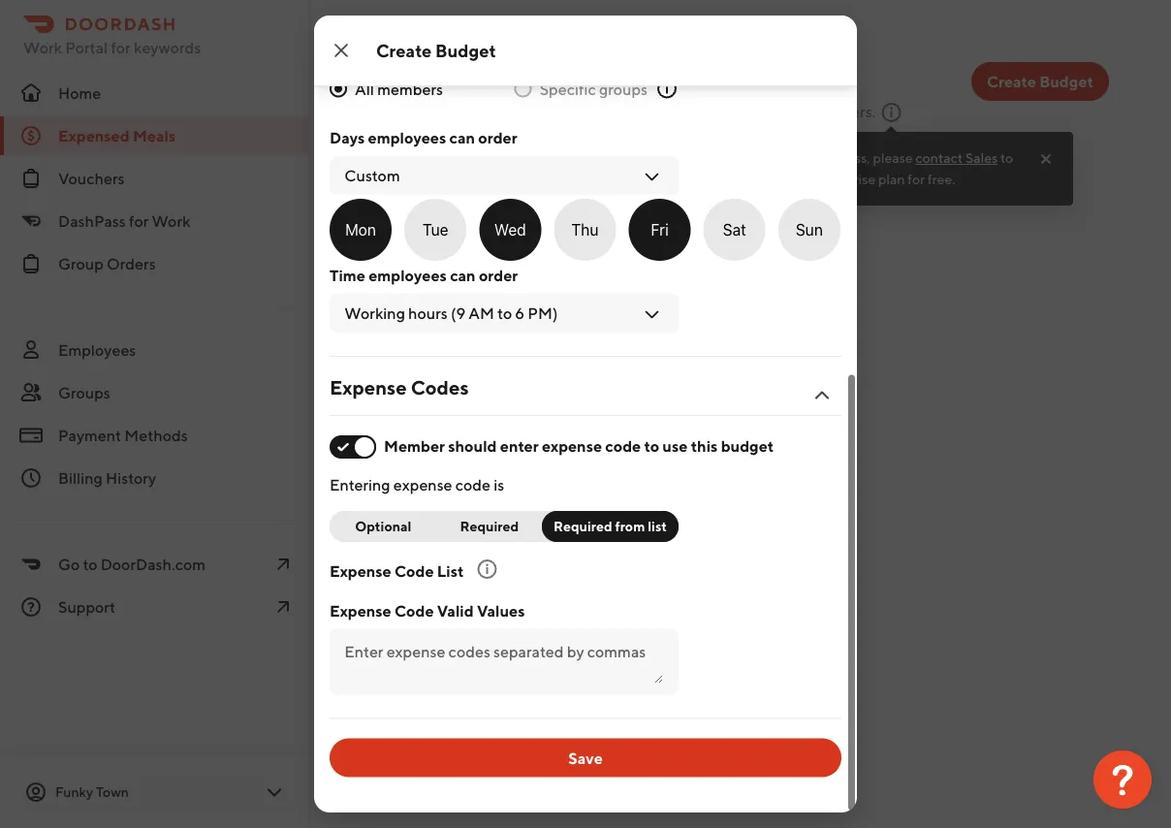 Task type: vqa. For each thing, say whether or not it's contained in the screenshot.
Expensed Meals "link"
yes



Task type: locate. For each thing, give the bounding box(es) containing it.
1 horizontal spatial expense
[[542, 437, 602, 456]]

you've
[[372, 102, 419, 121]]

billing history link
[[0, 459, 310, 498]]

for right portal
[[111, 38, 131, 57]]

0 vertical spatial expense
[[330, 377, 407, 400]]

1 vertical spatial can
[[450, 267, 476, 285]]

to left use
[[644, 437, 660, 456]]

expensed up created
[[372, 63, 512, 99]]

employees down you've
[[368, 129, 446, 147]]

close section button image
[[811, 385, 834, 408]]

values
[[477, 602, 525, 620]]

1 horizontal spatial required
[[554, 519, 613, 535]]

1 vertical spatial work
[[152, 212, 191, 230]]

unlimited
[[765, 150, 824, 166]]

budget left has
[[438, 160, 490, 178]]

3 expense from the top
[[330, 602, 392, 620]]

Specific groups radio
[[515, 81, 532, 98]]

1 vertical spatial for
[[908, 171, 925, 187]]

Expense Code Valid Values text field
[[345, 641, 664, 684]]

can
[[450, 129, 475, 147], [450, 267, 476, 285]]

expense for expense codes
[[330, 377, 407, 400]]

code for valid
[[395, 602, 434, 620]]

2 code from the top
[[395, 602, 434, 620]]

to
[[725, 150, 739, 166]]

required inside required button
[[460, 519, 519, 535]]

0 horizontal spatial create budget
[[376, 40, 496, 61]]

work up 'group orders' link
[[152, 212, 191, 230]]

create
[[376, 40, 432, 61], [987, 72, 1037, 91]]

expensed up the vouchers
[[58, 127, 130, 145]]

0 horizontal spatial work
[[23, 38, 62, 57]]

work
[[23, 38, 62, 57], [152, 212, 191, 230]]

list
[[648, 519, 667, 535]]

to get unlimited access, please contact sales
[[725, 150, 998, 166]]

expense
[[542, 437, 602, 456], [394, 476, 453, 495]]

expensed meals
[[372, 63, 601, 99], [58, 127, 176, 145]]

entering
[[330, 476, 391, 495]]

1 horizontal spatial meals
[[518, 63, 601, 99]]

expense right enter
[[542, 437, 602, 456]]

expensed
[[372, 63, 512, 99], [58, 127, 130, 145]]

group orders
[[58, 255, 156, 273]]

code left valid
[[395, 602, 434, 620]]

1 horizontal spatial create budget
[[987, 72, 1094, 91]]

budget inside expense codes dialog
[[436, 40, 496, 61]]

1 horizontal spatial expensed meals
[[372, 63, 601, 99]]

member
[[384, 437, 445, 456]]

0 vertical spatial create budget
[[376, 40, 496, 61]]

of right 10
[[553, 102, 568, 121]]

required inside required from list button
[[554, 519, 613, 535]]

required down the is
[[460, 519, 519, 535]]

2 required from the left
[[554, 519, 613, 535]]

expensed meals inside expensed meals link
[[58, 127, 176, 145]]

work left portal
[[23, 38, 62, 57]]

expense code valid values
[[330, 602, 525, 620]]

0 vertical spatial order
[[478, 129, 518, 147]]

budget inside button
[[1040, 72, 1094, 91]]

0 horizontal spatial meals
[[133, 127, 176, 145]]

budget
[[376, 50, 429, 68], [438, 160, 490, 178], [721, 437, 774, 456]]

for right the plan in the top of the page
[[908, 171, 925, 187]]

expensed meals up the vouchers
[[58, 127, 176, 145]]

2 vertical spatial for
[[129, 212, 149, 230]]

2 vertical spatial order
[[479, 267, 518, 285]]

0 horizontal spatial expense
[[394, 476, 453, 495]]

0 horizontal spatial code
[[456, 476, 491, 495]]

1 code from the top
[[395, 562, 434, 581]]

0 vertical spatial budget
[[436, 40, 496, 61]]

for
[[111, 38, 131, 57], [908, 171, 925, 187], [129, 212, 149, 230]]

expense code options option group
[[330, 512, 679, 543]]

from
[[615, 519, 645, 535]]

0 vertical spatial work
[[23, 38, 62, 57]]

you've created 1 out of 10 of your allotted expensed meals and vouchers.
[[372, 102, 876, 121]]

None checkbox
[[405, 199, 467, 261], [479, 199, 541, 261], [629, 199, 691, 261], [704, 199, 766, 261], [405, 199, 467, 261], [479, 199, 541, 261], [629, 199, 691, 261], [704, 199, 766, 261]]

0 vertical spatial code
[[606, 437, 641, 456]]

billing
[[58, 469, 103, 487]]

expense up member should enter expense code to use this budget "option" on the left
[[330, 377, 407, 400]]

1 vertical spatial expensed
[[58, 127, 130, 145]]

expense down member
[[394, 476, 453, 495]]

create budget inside expense codes dialog
[[376, 40, 496, 61]]

payment
[[58, 426, 121, 445]]

0 vertical spatial can
[[450, 129, 475, 147]]

create inside button
[[987, 72, 1037, 91]]

2 vertical spatial expense
[[330, 602, 392, 620]]

allotted
[[605, 102, 660, 121]]

0 vertical spatial budget
[[376, 50, 429, 68]]

optional
[[355, 519, 412, 535]]

employees right the time
[[369, 267, 447, 285]]

no order budget has been added.
[[372, 160, 608, 178]]

expense down expense code list
[[330, 602, 392, 620]]

0 vertical spatial create
[[376, 40, 432, 61]]

support link
[[0, 588, 310, 627]]

enter
[[500, 437, 539, 456]]

to right go at the bottom of the page
[[83, 555, 97, 574]]

create up the all members at left
[[376, 40, 432, 61]]

2 vertical spatial budget
[[721, 437, 774, 456]]

Optional button
[[330, 512, 437, 543]]

0 vertical spatial expensed
[[372, 63, 512, 99]]

apply
[[330, 50, 373, 68]]

Required button
[[436, 512, 555, 543]]

None checkbox
[[330, 199, 392, 261], [554, 199, 616, 261], [779, 199, 841, 261], [330, 199, 392, 261], [554, 199, 616, 261], [779, 199, 841, 261]]

1 vertical spatial expensed meals
[[58, 127, 176, 145]]

to up members
[[432, 50, 447, 68]]

0 vertical spatial employees
[[368, 129, 446, 147]]

create budget up close tooltip icon at the right of the page
[[987, 72, 1094, 91]]

1 vertical spatial budget
[[438, 160, 490, 178]]

tooltip
[[709, 126, 1074, 206]]

dashpass for work link
[[0, 202, 310, 241]]

list
[[437, 562, 464, 581]]

close tooltip image
[[1039, 151, 1054, 167]]

1 vertical spatial create
[[987, 72, 1037, 91]]

1 vertical spatial code
[[395, 602, 434, 620]]

code left the is
[[456, 476, 491, 495]]

code
[[606, 437, 641, 456], [456, 476, 491, 495]]

budget right "this" on the bottom right of page
[[721, 437, 774, 456]]

1 required from the left
[[460, 519, 519, 535]]

history
[[106, 469, 156, 487]]

code left use
[[606, 437, 641, 456]]

Required from list button
[[542, 512, 679, 543]]

0 horizontal spatial budget
[[376, 50, 429, 68]]

order
[[478, 129, 518, 147], [397, 160, 435, 178], [479, 267, 518, 285]]

expensed meals up 1
[[372, 63, 601, 99]]

create up sales
[[987, 72, 1037, 91]]

1 horizontal spatial budget
[[438, 160, 490, 178]]

required left the from
[[554, 519, 613, 535]]

order for days employees can order
[[478, 129, 518, 147]]

2 expense from the top
[[330, 562, 392, 581]]

expense codes dialog
[[314, 0, 857, 813]]

budget
[[436, 40, 496, 61], [1040, 72, 1094, 91]]

1 horizontal spatial create
[[987, 72, 1037, 91]]

1 horizontal spatial code
[[606, 437, 641, 456]]

contact sales link
[[916, 148, 998, 168]]

0 vertical spatial expensed meals
[[372, 63, 601, 99]]

1
[[480, 102, 486, 121]]

upgrade
[[725, 171, 776, 187]]

of left 10
[[516, 102, 530, 121]]

budget up close tooltip icon at the right of the page
[[1040, 72, 1094, 91]]

code left list
[[395, 562, 434, 581]]

meals
[[518, 63, 601, 99], [133, 127, 176, 145]]

expense
[[330, 377, 407, 400], [330, 562, 392, 581], [330, 602, 392, 620]]

0 horizontal spatial expensed meals
[[58, 127, 176, 145]]

budget up the all members at left
[[376, 50, 429, 68]]

payment methods
[[58, 426, 188, 445]]

0 vertical spatial for
[[111, 38, 131, 57]]

1 vertical spatial meals
[[133, 127, 176, 145]]

0 horizontal spatial of
[[516, 102, 530, 121]]

dashpass
[[58, 212, 126, 230]]

use
[[663, 437, 688, 456]]

0 vertical spatial meals
[[518, 63, 601, 99]]

meals up 10
[[518, 63, 601, 99]]

0 horizontal spatial budget
[[436, 40, 496, 61]]

expense down optional button
[[330, 562, 392, 581]]

1 vertical spatial expense
[[330, 562, 392, 581]]

1 vertical spatial budget
[[1040, 72, 1094, 91]]

expensed
[[663, 102, 732, 121]]

close section button image
[[811, 0, 834, 20]]

0 horizontal spatial required
[[460, 519, 519, 535]]

billing history
[[58, 469, 156, 487]]

order for time employees can order
[[479, 267, 518, 285]]

1 horizontal spatial budget
[[1040, 72, 1094, 91]]

dashpass for work
[[58, 212, 191, 230]]

meals up vouchers link
[[133, 127, 176, 145]]

employees for days
[[368, 129, 446, 147]]

for up "orders" in the top of the page
[[129, 212, 149, 230]]

expensed meals link
[[0, 116, 310, 155]]

required for required from list
[[554, 519, 613, 535]]

required
[[460, 519, 519, 535], [554, 519, 613, 535]]

of
[[516, 102, 530, 121], [553, 102, 568, 121]]

0 vertical spatial code
[[395, 562, 434, 581]]

employees
[[368, 129, 446, 147], [369, 267, 447, 285]]

all members
[[355, 80, 443, 98]]

1 horizontal spatial of
[[553, 102, 568, 121]]

valid
[[437, 602, 474, 620]]

specific
[[540, 80, 596, 98]]

go to doordash.com
[[58, 555, 206, 574]]

1 horizontal spatial expensed
[[372, 63, 512, 99]]

0 horizontal spatial create
[[376, 40, 432, 61]]

1 vertical spatial create budget
[[987, 72, 1094, 91]]

budget up created
[[436, 40, 496, 61]]

open resource center image
[[1094, 751, 1152, 809]]

1 horizontal spatial work
[[152, 212, 191, 230]]

group
[[58, 255, 104, 273]]

specific groups
[[540, 80, 648, 98]]

create budget up members
[[376, 40, 496, 61]]

1 vertical spatial employees
[[369, 267, 447, 285]]

1 expense from the top
[[330, 377, 407, 400]]

expense for expense code list
[[330, 562, 392, 581]]

an
[[794, 171, 809, 187]]

employees for time
[[369, 267, 447, 285]]

days employees can order
[[330, 129, 518, 147]]



Task type: describe. For each thing, give the bounding box(es) containing it.
code for list
[[395, 562, 434, 581]]

and
[[779, 102, 805, 121]]

create budget inside button
[[987, 72, 1094, 91]]

free.
[[928, 171, 956, 187]]

has
[[493, 160, 517, 178]]

been
[[520, 160, 556, 178]]

portal
[[65, 38, 108, 57]]

1 vertical spatial order
[[397, 160, 435, 178]]

expense codes
[[330, 377, 469, 400]]

get
[[742, 150, 763, 166]]

created
[[422, 102, 477, 121]]

members
[[377, 80, 443, 98]]

entering expense code is
[[330, 476, 505, 495]]

support
[[58, 598, 115, 616]]

employees
[[58, 341, 136, 359]]

vouchers.
[[808, 102, 876, 121]]

1 vertical spatial expense
[[394, 476, 453, 495]]

contact
[[916, 150, 963, 166]]

save button
[[330, 739, 842, 778]]

home link
[[0, 74, 310, 113]]

required for required
[[460, 519, 519, 535]]

meals inside expensed meals link
[[133, 127, 176, 145]]

keywords
[[134, 38, 201, 57]]

days
[[330, 129, 365, 147]]

codes
[[411, 377, 469, 400]]

2 horizontal spatial budget
[[721, 437, 774, 456]]

vouchers
[[58, 169, 125, 188]]

access,
[[827, 150, 871, 166]]

All members radio
[[330, 81, 347, 98]]

groups
[[599, 80, 648, 98]]

groups
[[58, 384, 110, 402]]

added.
[[559, 160, 608, 178]]

create inside expense codes dialog
[[376, 40, 432, 61]]

sales
[[966, 150, 998, 166]]

is
[[494, 476, 505, 495]]

go
[[58, 555, 80, 574]]

your
[[571, 102, 602, 121]]

0 vertical spatial expense
[[542, 437, 602, 456]]

can for time employees can order
[[450, 267, 476, 285]]

0 horizontal spatial expensed
[[58, 127, 130, 145]]

tooltip containing to get unlimited access, please
[[709, 126, 1074, 206]]

required from list
[[554, 519, 667, 535]]

10
[[533, 102, 550, 121]]

payment methods link
[[0, 416, 310, 455]]

should
[[448, 437, 497, 456]]

create budget button
[[972, 62, 1110, 101]]

close create budget image
[[330, 39, 353, 62]]

time
[[330, 267, 366, 285]]

this
[[691, 437, 718, 456]]

apply budget to
[[330, 50, 447, 68]]

enterprise
[[812, 171, 876, 187]]

methods
[[124, 426, 188, 445]]

go to doordash.com link
[[0, 545, 310, 584]]

member should enter expense code to use this budget
[[384, 437, 774, 456]]

1 of from the left
[[516, 102, 530, 121]]

to right sales
[[1001, 150, 1014, 166]]

to upgrade to an enterprise plan for free.
[[725, 150, 1014, 187]]

out
[[489, 102, 513, 121]]

save
[[569, 749, 603, 768]]

time employees can order
[[330, 267, 518, 285]]

expense code list
[[330, 562, 464, 581]]

group orders link
[[0, 244, 310, 283]]

doordash.com
[[101, 555, 206, 574]]

for inside to upgrade to an enterprise plan for free.
[[908, 171, 925, 187]]

meals
[[735, 102, 776, 121]]

no
[[372, 160, 394, 178]]

to left an at the top right
[[779, 171, 792, 187]]

orders
[[107, 255, 156, 273]]

employees link
[[0, 331, 310, 370]]

work portal for keywords
[[23, 38, 201, 57]]

2 of from the left
[[553, 102, 568, 121]]

vouchers link
[[0, 159, 310, 198]]

groups link
[[0, 373, 310, 412]]

home
[[58, 84, 101, 102]]

Member should enter expense code to use this budget checkbox
[[330, 436, 376, 459]]

can for days employees can order
[[450, 129, 475, 147]]

please
[[873, 150, 913, 166]]

plan
[[879, 171, 905, 187]]

all
[[355, 80, 374, 98]]

expense for expense code valid values
[[330, 602, 392, 620]]

1 vertical spatial code
[[456, 476, 491, 495]]



